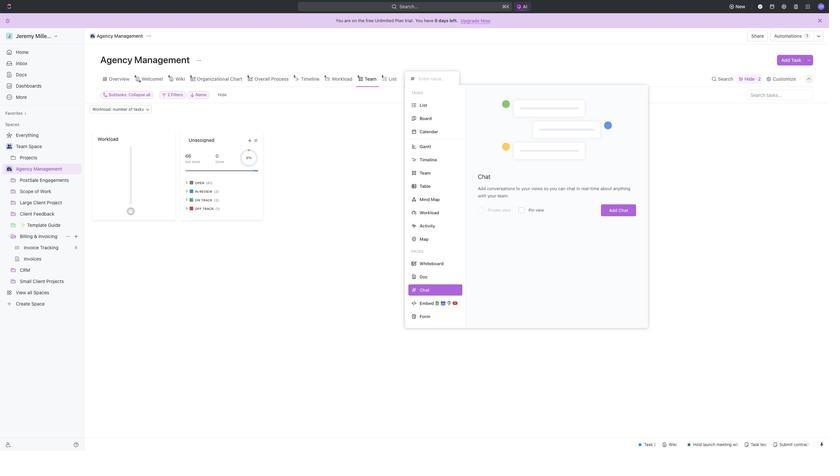 Task type: describe. For each thing, give the bounding box(es) containing it.
done
[[216, 160, 224, 164]]

process
[[271, 76, 289, 82]]

organizational
[[197, 76, 229, 82]]

not
[[185, 160, 191, 164]]

agency management inside the sidebar navigation
[[16, 166, 62, 172]]

table
[[420, 184, 431, 189]]

9
[[435, 18, 438, 23]]

view for pin view
[[536, 208, 544, 213]]

customize
[[773, 76, 796, 82]]

2 vertical spatial team
[[420, 170, 431, 176]]

on inside you are on the free unlimited plan trial. you have 9 days left. upgrade now
[[352, 18, 357, 23]]

⌘k
[[502, 4, 509, 9]]

organizational chart
[[197, 76, 242, 82]]

unassigned
[[189, 137, 215, 143]]

plan
[[395, 18, 404, 23]]

0 horizontal spatial on
[[195, 198, 200, 202]]

form
[[420, 314, 430, 319]]

hide button
[[215, 91, 229, 99]]

docs
[[16, 72, 27, 77]]

share button
[[748, 31, 768, 41]]

home
[[16, 49, 29, 55]]

in review (2)
[[195, 190, 219, 194]]

+
[[248, 136, 252, 144]]

off track (1)
[[195, 207, 220, 211]]

organizational chart link
[[196, 74, 242, 84]]

so
[[544, 186, 549, 191]]

left.
[[450, 18, 458, 23]]

gantt
[[420, 144, 431, 149]]

whiteboard
[[420, 261, 444, 266]]

search...
[[400, 4, 418, 9]]

business time image
[[91, 34, 95, 38]]

1 vertical spatial list
[[420, 102, 427, 108]]

task
[[791, 57, 802, 63]]

home link
[[3, 47, 81, 58]]

(61)
[[206, 181, 213, 185]]

doc
[[420, 274, 428, 280]]

hide for hide 2
[[745, 76, 755, 82]]

to
[[516, 186, 520, 191]]

open (61)
[[195, 181, 213, 185]]

1 horizontal spatial chat
[[619, 208, 628, 213]]

views
[[532, 186, 543, 191]]

track for off track
[[202, 207, 214, 211]]

0 horizontal spatial in
[[195, 190, 199, 194]]

anything
[[613, 186, 631, 191]]

off
[[195, 207, 202, 211]]

invoicing
[[38, 234, 57, 239]]

team space link
[[16, 141, 80, 152]]

open
[[195, 181, 204, 185]]

on track (2)
[[195, 198, 219, 202]]

can
[[558, 186, 566, 191]]

workload link
[[330, 74, 353, 84]]

days
[[439, 18, 449, 23]]

1 you from the left
[[336, 18, 343, 23]]

view for private view
[[502, 208, 511, 213]]

Search tasks... text field
[[747, 90, 813, 100]]

you
[[550, 186, 557, 191]]

overview
[[109, 76, 129, 82]]

0 vertical spatial management
[[114, 33, 143, 39]]

unlimited
[[375, 18, 394, 23]]

calendar
[[420, 129, 438, 134]]

chat
[[567, 186, 576, 191]]

team inside the sidebar navigation
[[16, 144, 27, 149]]

(1)
[[216, 207, 220, 211]]

about
[[601, 186, 612, 191]]

1 horizontal spatial map
[[431, 197, 440, 202]]

favorites button
[[3, 110, 29, 118]]

spaces
[[5, 122, 19, 127]]

review
[[199, 190, 212, 194]]

new button
[[727, 1, 750, 12]]

2
[[758, 76, 761, 82]]

overall process
[[255, 76, 289, 82]]

0 vertical spatial chat
[[478, 173, 491, 180]]

hide for hide
[[218, 92, 227, 97]]

wiki link
[[174, 74, 185, 84]]

favorites
[[5, 111, 23, 116]]

management inside the sidebar navigation
[[34, 166, 62, 172]]

sidebar navigation
[[0, 28, 84, 452]]

done
[[192, 160, 200, 164]]

view button
[[405, 71, 427, 87]]

overview link
[[108, 74, 129, 84]]



Task type: vqa. For each thing, say whether or not it's contained in the screenshot.


Task type: locate. For each thing, give the bounding box(es) containing it.
2 vertical spatial management
[[34, 166, 62, 172]]

list
[[389, 76, 397, 82], [420, 102, 427, 108]]

0 vertical spatial list
[[389, 76, 397, 82]]

view
[[502, 208, 511, 213], [536, 208, 544, 213]]

add task
[[782, 57, 802, 63]]

0 horizontal spatial team
[[16, 144, 27, 149]]

add inside button
[[782, 57, 790, 63]]

agency management up welcome! link
[[100, 54, 192, 65]]

upgrade now link
[[461, 18, 491, 23]]

add conversations to your views so you can chat in real-time about anything with your team.
[[478, 186, 631, 199]]

your right 'to'
[[522, 186, 530, 191]]

map down activity
[[420, 237, 429, 242]]

1 horizontal spatial team
[[365, 76, 377, 82]]

hide down organizational chart link
[[218, 92, 227, 97]]

0 vertical spatial hide
[[745, 76, 755, 82]]

add inside add conversations to your views so you can chat in real-time about anything with your team.
[[478, 186, 486, 191]]

in
[[577, 186, 580, 191], [195, 190, 199, 194]]

(2) right review
[[214, 190, 219, 194]]

inbox link
[[3, 58, 81, 69]]

0 vertical spatial (2)
[[214, 190, 219, 194]]

0 horizontal spatial view
[[502, 208, 511, 213]]

welcome!
[[142, 76, 163, 82]]

1 horizontal spatial add
[[609, 208, 618, 213]]

1 vertical spatial team
[[16, 144, 27, 149]]

agency management
[[97, 33, 143, 39], [100, 54, 192, 65], [16, 166, 62, 172]]

1 vertical spatial add
[[478, 186, 486, 191]]

management
[[114, 33, 143, 39], [134, 54, 190, 65], [34, 166, 62, 172]]

chart
[[230, 76, 242, 82]]

team link
[[363, 74, 377, 84]]

track down on track (2) at the left
[[202, 207, 214, 211]]

welcome! link
[[140, 74, 163, 84]]

automations
[[775, 33, 802, 39]]

have
[[424, 18, 434, 23]]

0 horizontal spatial you
[[336, 18, 343, 23]]

search button
[[710, 74, 736, 84]]

add left task
[[782, 57, 790, 63]]

2 horizontal spatial workload
[[420, 210, 439, 215]]

0 vertical spatial on
[[352, 18, 357, 23]]

track
[[201, 198, 212, 202], [202, 207, 214, 211]]

1 horizontal spatial list
[[420, 102, 427, 108]]

1 vertical spatial chat
[[619, 208, 628, 213]]

1 vertical spatial agency management
[[100, 54, 192, 65]]

1 horizontal spatial in
[[577, 186, 580, 191]]

in inside add conversations to your views so you can chat in real-time about anything with your team.
[[577, 186, 580, 191]]

1 horizontal spatial workload
[[332, 76, 353, 82]]

0 vertical spatial add
[[782, 57, 790, 63]]

pin
[[529, 208, 535, 213]]

in right chat in the top right of the page
[[577, 186, 580, 191]]

pin view
[[529, 208, 544, 213]]

billing & invoicing
[[20, 234, 57, 239]]

0 vertical spatial map
[[431, 197, 440, 202]]

tree
[[3, 130, 81, 310]]

2 view from the left
[[536, 208, 544, 213]]

0 horizontal spatial add
[[478, 186, 486, 191]]

0 vertical spatial team
[[365, 76, 377, 82]]

0 vertical spatial track
[[201, 198, 212, 202]]

share
[[752, 33, 764, 39]]

team up table
[[420, 170, 431, 176]]

billing & invoicing link
[[20, 231, 63, 242]]

workload
[[332, 76, 353, 82], [98, 136, 118, 142], [420, 210, 439, 215]]

tasks
[[412, 91, 423, 95]]

1 horizontal spatial on
[[352, 18, 357, 23]]

1 vertical spatial agency
[[100, 54, 132, 65]]

1 vertical spatial agency management link
[[16, 164, 80, 174]]

66 not done
[[185, 153, 200, 164]]

inbox
[[16, 61, 27, 66]]

add for add task
[[782, 57, 790, 63]]

2 vertical spatial workload
[[420, 210, 439, 215]]

2 horizontal spatial add
[[782, 57, 790, 63]]

pages
[[412, 249, 424, 254]]

timeline down gantt
[[420, 157, 437, 162]]

0 horizontal spatial map
[[420, 237, 429, 242]]

you are on the free unlimited plan trial. you have 9 days left. upgrade now
[[336, 18, 491, 23]]

the
[[358, 18, 365, 23]]

1 vertical spatial your
[[488, 193, 497, 199]]

1 vertical spatial map
[[420, 237, 429, 242]]

1 horizontal spatial timeline
[[420, 157, 437, 162]]

view right private
[[502, 208, 511, 213]]

0 horizontal spatial list
[[389, 76, 397, 82]]

team left the "list" link
[[365, 76, 377, 82]]

chat up with
[[478, 173, 491, 180]]

view
[[414, 76, 424, 82]]

2 vertical spatial add
[[609, 208, 618, 213]]

2 vertical spatial agency management
[[16, 166, 62, 172]]

1 vertical spatial (2)
[[214, 198, 219, 202]]

board
[[420, 116, 432, 121]]

add task button
[[778, 55, 806, 66]]

0 horizontal spatial your
[[488, 193, 497, 199]]

1 horizontal spatial hide
[[745, 76, 755, 82]]

agency management right business time image on the left top of the page
[[97, 33, 143, 39]]

tree inside the sidebar navigation
[[3, 130, 81, 310]]

1 (2) from the top
[[214, 190, 219, 194]]

add for add conversations to your views so you can chat in real-time about anything with your team.
[[478, 186, 486, 191]]

mind
[[420, 197, 430, 202]]

user group image
[[7, 145, 12, 149]]

activity
[[420, 223, 435, 229]]

agency management down space
[[16, 166, 62, 172]]

add down about
[[609, 208, 618, 213]]

2 (2) from the top
[[214, 198, 219, 202]]

time
[[591, 186, 600, 191]]

add up with
[[478, 186, 486, 191]]

wiki
[[176, 76, 185, 82]]

(2) up the (1) on the top left
[[214, 198, 219, 202]]

0 vertical spatial agency
[[97, 33, 113, 39]]

1 vertical spatial management
[[134, 54, 190, 65]]

agency right business time image on the left top of the page
[[97, 33, 113, 39]]

in down open
[[195, 190, 199, 194]]

embed
[[420, 301, 434, 306]]

you left have
[[416, 18, 423, 23]]

on right are
[[352, 18, 357, 23]]

map right mind
[[431, 197, 440, 202]]

search
[[718, 76, 734, 82]]

0 vertical spatial agency management link
[[88, 32, 145, 40]]

hide left 2
[[745, 76, 755, 82]]

free
[[366, 18, 374, 23]]

team
[[365, 76, 377, 82], [16, 144, 27, 149], [420, 170, 431, 176]]

conversations
[[487, 186, 515, 191]]

66
[[185, 153, 191, 159]]

1 vertical spatial hide
[[218, 92, 227, 97]]

0
[[216, 153, 219, 159]]

0 done
[[216, 153, 224, 164]]

2 vertical spatial agency
[[16, 166, 32, 172]]

chat
[[478, 173, 491, 180], [619, 208, 628, 213]]

hide inside button
[[218, 92, 227, 97]]

agency inside tree
[[16, 166, 32, 172]]

timeline link
[[300, 74, 320, 84]]

Enter name... field
[[418, 76, 454, 82]]

1 vertical spatial track
[[202, 207, 214, 211]]

(2) for on track (2)
[[214, 198, 219, 202]]

2 you from the left
[[416, 18, 423, 23]]

your
[[522, 186, 530, 191], [488, 193, 497, 199]]

0 horizontal spatial chat
[[478, 173, 491, 180]]

1 horizontal spatial you
[[416, 18, 423, 23]]

billing
[[20, 234, 33, 239]]

0 horizontal spatial timeline
[[301, 76, 320, 82]]

1 horizontal spatial view
[[536, 208, 544, 213]]

1 horizontal spatial your
[[522, 186, 530, 191]]

view right pin
[[536, 208, 544, 213]]

docs link
[[3, 70, 81, 80]]

your right with
[[488, 193, 497, 199]]

agency up overview
[[100, 54, 132, 65]]

business time image
[[7, 167, 12, 171]]

0 vertical spatial agency management
[[97, 33, 143, 39]]

team right user group image
[[16, 144, 27, 149]]

list up 'board'
[[420, 102, 427, 108]]

0 vertical spatial workload
[[332, 76, 353, 82]]

are
[[344, 18, 351, 23]]

1 vertical spatial workload
[[98, 136, 118, 142]]

chat down "anything"
[[619, 208, 628, 213]]

view button
[[405, 74, 427, 84]]

0 vertical spatial timeline
[[301, 76, 320, 82]]

add chat
[[609, 208, 628, 213]]

overall
[[255, 76, 270, 82]]

0 vertical spatial your
[[522, 186, 530, 191]]

list right team link
[[389, 76, 397, 82]]

1 view from the left
[[502, 208, 511, 213]]

agency right business time icon
[[16, 166, 32, 172]]

(2) for in review (2)
[[214, 190, 219, 194]]

0 horizontal spatial hide
[[218, 92, 227, 97]]

real-
[[581, 186, 591, 191]]

on up off
[[195, 198, 200, 202]]

upgrade
[[461, 18, 480, 23]]

private view
[[488, 208, 511, 213]]

track down "in review (2)"
[[201, 198, 212, 202]]

trial.
[[405, 18, 414, 23]]

now
[[481, 18, 491, 23]]

team.
[[498, 193, 509, 199]]

customize button
[[764, 74, 798, 84]]

tree containing team space
[[3, 130, 81, 310]]

0 horizontal spatial agency management link
[[16, 164, 80, 174]]

1
[[807, 33, 808, 38]]

with
[[478, 193, 486, 199]]

mind map
[[420, 197, 440, 202]]

team space
[[16, 144, 42, 149]]

dashboards
[[16, 83, 42, 89]]

you left are
[[336, 18, 343, 23]]

1 vertical spatial on
[[195, 198, 200, 202]]

1 vertical spatial timeline
[[420, 157, 437, 162]]

0 horizontal spatial workload
[[98, 136, 118, 142]]

timeline right process
[[301, 76, 320, 82]]

2 horizontal spatial team
[[420, 170, 431, 176]]

1 horizontal spatial agency management link
[[88, 32, 145, 40]]

list link
[[388, 74, 397, 84]]

track for on track
[[201, 198, 212, 202]]



